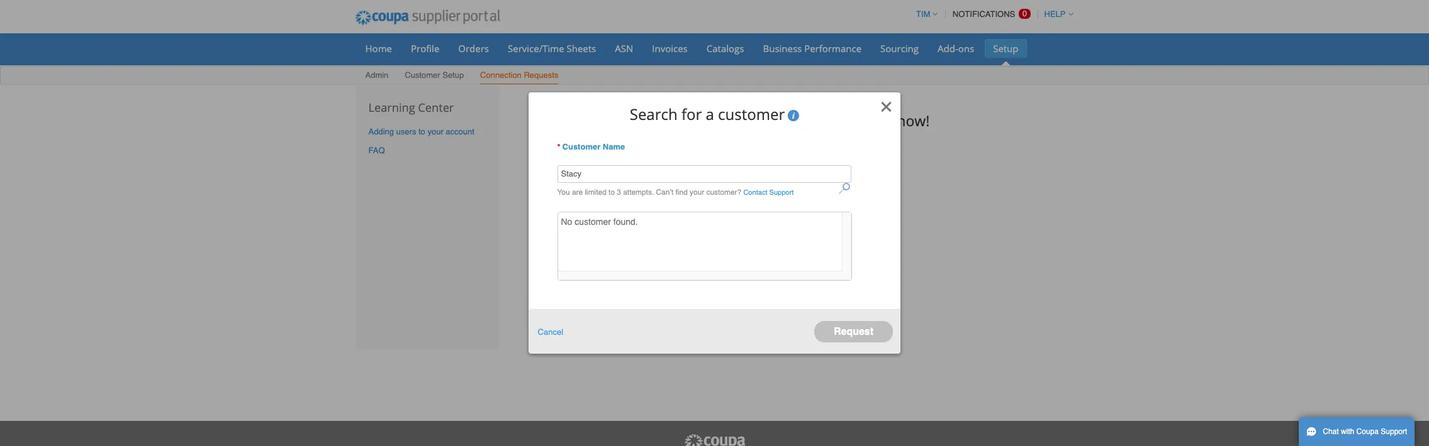 Task type: vqa. For each thing, say whether or not it's contained in the screenshot.
users
yes



Task type: describe. For each thing, give the bounding box(es) containing it.
catalogs
[[707, 42, 744, 55]]

0 horizontal spatial your
[[428, 127, 443, 136]]

a inside dialog
[[706, 104, 714, 125]]

asn link
[[607, 39, 641, 58]]

your inside search for a customer dialog
[[690, 188, 704, 197]]

invoices
[[652, 42, 688, 55]]

to for connection
[[747, 110, 761, 131]]

chat with coupa support button
[[1299, 418, 1415, 447]]

you are limited to 3 attempts. can't find your customer? contact support
[[557, 188, 794, 197]]

asn
[[615, 42, 633, 55]]

0 horizontal spatial coupa supplier portal image
[[346, 2, 509, 33]]

0 horizontal spatial to
[[418, 127, 425, 136]]

0 vertical spatial setup
[[993, 42, 1019, 55]]

faq
[[368, 146, 385, 156]]

orders
[[458, 42, 489, 55]]

2 horizontal spatial customer
[[829, 110, 893, 131]]

add-
[[938, 42, 958, 55]]

request button
[[814, 322, 893, 343]]

*
[[557, 142, 560, 152]]

sourcing link
[[872, 39, 927, 58]]

0 horizontal spatial a
[[656, 110, 664, 131]]

2 horizontal spatial your
[[764, 110, 795, 131]]

service/time sheets link
[[500, 39, 604, 58]]

customer?
[[706, 188, 741, 197]]

requests
[[524, 70, 558, 80]]

admin link
[[365, 68, 389, 84]]

orders link
[[450, 39, 497, 58]]

request for request a connection to your first customer now!
[[598, 110, 653, 131]]

learning center
[[368, 100, 454, 115]]

to for limited
[[609, 188, 615, 197]]

search for a customer
[[630, 104, 785, 125]]

setup link
[[985, 39, 1027, 58]]

no customer found.
[[561, 217, 638, 227]]

chat
[[1323, 428, 1339, 437]]

setup inside 'link'
[[443, 70, 464, 80]]

cancel button
[[538, 326, 563, 339]]

account
[[446, 127, 474, 136]]

sourcing
[[880, 42, 919, 55]]

support inside button
[[1381, 428, 1407, 437]]

you
[[557, 188, 570, 197]]

cancel
[[538, 328, 563, 337]]

search for search for a customer
[[630, 104, 678, 125]]

are
[[572, 188, 583, 197]]

connection
[[480, 70, 522, 80]]

customer setup
[[405, 70, 464, 80]]

search for search
[[747, 158, 780, 170]]

close image
[[880, 100, 893, 113]]

found.
[[613, 217, 638, 227]]

catalogs link
[[698, 39, 752, 58]]

1 vertical spatial coupa supplier portal image
[[683, 434, 746, 447]]

contact
[[743, 188, 767, 197]]

customer setup link
[[404, 68, 465, 84]]

attempts.
[[623, 188, 654, 197]]

support inside search for a customer dialog
[[769, 188, 794, 197]]

service/time sheets
[[508, 42, 596, 55]]



Task type: locate. For each thing, give the bounding box(es) containing it.
1 horizontal spatial setup
[[993, 42, 1019, 55]]

1 horizontal spatial your
[[690, 188, 704, 197]]

your left first
[[764, 110, 795, 131]]

faq link
[[368, 146, 385, 156]]

coupa supplier portal image
[[346, 2, 509, 33], [683, 434, 746, 447]]

request a connection to your first customer now!
[[598, 110, 930, 131]]

customer right no
[[575, 217, 611, 227]]

customer
[[405, 70, 440, 80], [562, 142, 600, 152]]

adding users to your account link
[[368, 127, 474, 136]]

search for a customer dialog
[[529, 93, 901, 354]]

customer right the *
[[562, 142, 600, 152]]

0 vertical spatial search
[[630, 104, 678, 125]]

1 vertical spatial request
[[834, 327, 873, 338]]

2 horizontal spatial to
[[747, 110, 761, 131]]

customer up the search "button"
[[718, 104, 785, 125]]

profile
[[411, 42, 439, 55]]

1 horizontal spatial customer
[[562, 142, 600, 152]]

support
[[769, 188, 794, 197], [1381, 428, 1407, 437]]

chat with coupa support
[[1323, 428, 1407, 437]]

0 horizontal spatial request
[[598, 110, 653, 131]]

now!
[[897, 110, 930, 131]]

* customer name
[[557, 142, 625, 152]]

1 horizontal spatial request
[[834, 327, 873, 338]]

1 vertical spatial support
[[1381, 428, 1407, 437]]

first
[[799, 110, 825, 131]]

to
[[747, 110, 761, 131], [418, 127, 425, 136], [609, 188, 615, 197]]

connection requests link
[[480, 68, 559, 84]]

home
[[365, 42, 392, 55]]

1 horizontal spatial a
[[706, 104, 714, 125]]

with
[[1341, 428, 1354, 437]]

search inside dialog
[[630, 104, 678, 125]]

adding
[[368, 127, 394, 136]]

connection requests
[[480, 70, 558, 80]]

customer inside dialog
[[562, 142, 600, 152]]

learning
[[368, 100, 415, 115]]

profile link
[[403, 39, 448, 58]]

add-ons
[[938, 42, 974, 55]]

find
[[676, 188, 688, 197]]

to inside dialog
[[609, 188, 615, 197]]

home link
[[357, 39, 400, 58]]

1 vertical spatial customer
[[562, 142, 600, 152]]

1 vertical spatial setup
[[443, 70, 464, 80]]

invoices link
[[644, 39, 696, 58]]

your down center
[[428, 127, 443, 136]]

contact support button
[[743, 186, 794, 200]]

search inside "button"
[[747, 158, 780, 170]]

to right users
[[418, 127, 425, 136]]

0 vertical spatial support
[[769, 188, 794, 197]]

customer inside 'link'
[[405, 70, 440, 80]]

0 horizontal spatial setup
[[443, 70, 464, 80]]

search
[[630, 104, 678, 125], [747, 158, 780, 170]]

coupa
[[1356, 428, 1379, 437]]

3
[[617, 188, 621, 197]]

to up the search "button"
[[747, 110, 761, 131]]

0 horizontal spatial search
[[630, 104, 678, 125]]

users
[[396, 127, 416, 136]]

0 vertical spatial coupa supplier portal image
[[346, 2, 509, 33]]

business
[[763, 42, 802, 55]]

search left for
[[630, 104, 678, 125]]

1 horizontal spatial support
[[1381, 428, 1407, 437]]

search button
[[724, 153, 803, 175]]

setup right ons
[[993, 42, 1019, 55]]

search up contact support button
[[747, 158, 780, 170]]

1 horizontal spatial search
[[747, 158, 780, 170]]

your
[[764, 110, 795, 131], [428, 127, 443, 136], [690, 188, 704, 197]]

connection
[[668, 110, 743, 131]]

0 vertical spatial customer
[[405, 70, 440, 80]]

your right find
[[690, 188, 704, 197]]

customer right first
[[829, 110, 893, 131]]

name
[[603, 142, 625, 152]]

center
[[418, 100, 454, 115]]

no
[[561, 217, 572, 227]]

customer
[[718, 104, 785, 125], [829, 110, 893, 131], [575, 217, 611, 227]]

1 horizontal spatial coupa supplier portal image
[[683, 434, 746, 447]]

business performance
[[763, 42, 862, 55]]

a
[[706, 104, 714, 125], [656, 110, 664, 131]]

business performance link
[[755, 39, 870, 58]]

0 horizontal spatial support
[[769, 188, 794, 197]]

request
[[598, 110, 653, 131], [834, 327, 873, 338]]

support right contact
[[769, 188, 794, 197]]

for
[[681, 104, 702, 125]]

0 vertical spatial request
[[598, 110, 653, 131]]

to left 3
[[609, 188, 615, 197]]

can't
[[656, 188, 674, 197]]

request inside button
[[834, 327, 873, 338]]

Type to search for a customer text field
[[557, 166, 851, 183]]

performance
[[804, 42, 862, 55]]

request for request
[[834, 327, 873, 338]]

limited
[[585, 188, 606, 197]]

setup down orders
[[443, 70, 464, 80]]

1 horizontal spatial customer
[[718, 104, 785, 125]]

add-ons link
[[929, 39, 982, 58]]

customer down profile link
[[405, 70, 440, 80]]

1 vertical spatial search
[[747, 158, 780, 170]]

sheets
[[567, 42, 596, 55]]

0 horizontal spatial customer
[[405, 70, 440, 80]]

setup
[[993, 42, 1019, 55], [443, 70, 464, 80]]

admin
[[365, 70, 388, 80]]

ons
[[958, 42, 974, 55]]

support right coupa
[[1381, 428, 1407, 437]]

0 horizontal spatial customer
[[575, 217, 611, 227]]

service/time
[[508, 42, 564, 55]]

adding users to your account
[[368, 127, 474, 136]]

a right for
[[706, 104, 714, 125]]

1 horizontal spatial to
[[609, 188, 615, 197]]

a left for
[[656, 110, 664, 131]]



